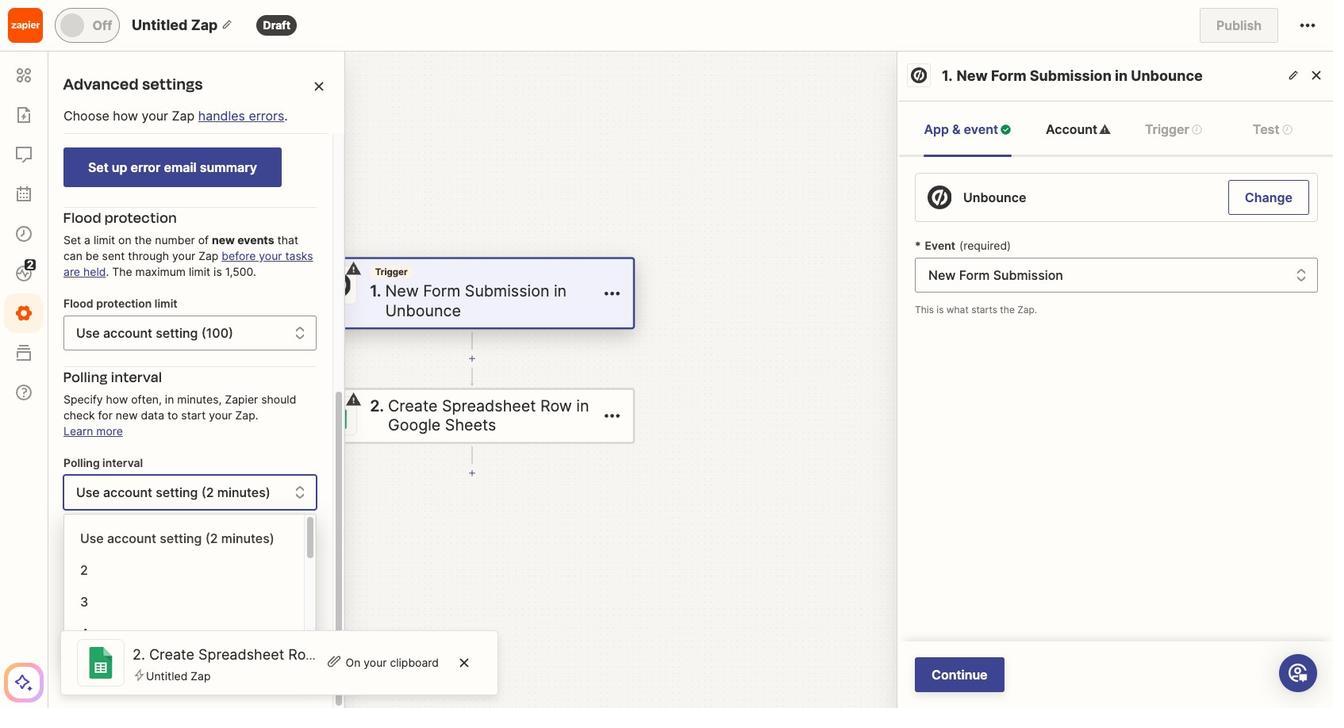 Task type: locate. For each thing, give the bounding box(es) containing it.
1 vertical spatial google sheets logo image
[[85, 648, 117, 679]]

0 horizontal spatial new
[[116, 409, 138, 422]]

0 vertical spatial is
[[214, 265, 222, 279]]

unbounce
[[1131, 67, 1203, 84], [963, 190, 1027, 206], [385, 302, 461, 321]]

1 vertical spatial trigger
[[375, 266, 408, 278]]

new
[[957, 67, 988, 84], [385, 282, 419, 301]]

2 vertical spatial unbounce
[[385, 302, 461, 321]]

*
[[915, 239, 921, 252]]

limit
[[94, 233, 115, 247], [189, 265, 210, 279], [155, 297, 177, 310]]

create up fit to view icon
[[149, 646, 194, 663]]

untitled right off
[[132, 17, 188, 33]]

use account setting (100) button
[[64, 317, 284, 350]]

0 vertical spatial to
[[223, 99, 235, 115]]

trigger button
[[1129, 102, 1219, 157]]

learn down check at bottom
[[63, 425, 93, 438]]

before
[[222, 249, 256, 263]]

0 vertical spatial protection
[[105, 208, 177, 229]]

submission
[[1030, 67, 1112, 84], [465, 282, 550, 301]]

0 vertical spatial form
[[991, 67, 1027, 84]]

you
[[164, 99, 186, 115]]

incomplete image for 2. create spreadsheet row in google sheets
[[346, 392, 361, 408]]

incomplete image right tasks
[[346, 261, 361, 277]]

untitled
[[132, 17, 188, 33], [146, 669, 188, 683]]

2 right just
[[137, 137, 145, 153]]

limit for set a limit on the number of new events
[[94, 233, 115, 247]]

complete image
[[1000, 123, 1012, 135]]

use account setting (2 minutes)
[[76, 485, 271, 501], [80, 531, 275, 547]]

0 vertical spatial learn
[[71, 71, 112, 94]]

account for flood protection
[[103, 325, 152, 341]]

advanced
[[63, 73, 139, 96]]

1 horizontal spatial form
[[991, 67, 1027, 84]]

use up 2 3
[[80, 531, 104, 547]]

1 vertical spatial form
[[423, 282, 461, 301]]

0 horizontal spatial spreadsheet
[[198, 646, 284, 663]]

up
[[112, 160, 127, 175]]

0 horizontal spatial zap.
[[235, 409, 258, 422]]

untitled zap right zoom in image
[[146, 669, 211, 683]]

how
[[113, 108, 138, 124], [106, 393, 128, 406]]

1 indeterminate element from the left
[[1191, 123, 1203, 135]]

new
[[212, 233, 235, 247], [116, 409, 138, 422]]

a
[[84, 233, 90, 247]]

1. inside trigger 1. new form submission in unbounce
[[370, 282, 381, 301]]

2 indeterminate element from the left
[[1281, 123, 1293, 135]]

use account setting (2 minutes) inside dropdown button
[[76, 485, 271, 501]]

use account setting (2 minutes) down polling interval
[[76, 485, 271, 501]]

interval
[[111, 367, 162, 388], [102, 456, 143, 470]]

google sheets logo image
[[324, 403, 350, 429], [85, 648, 117, 679]]

1 horizontal spatial 1.
[[942, 67, 953, 84]]

setting down use account setting (2 minutes) dropdown button
[[160, 531, 202, 547]]

untitled zap
[[132, 17, 218, 33], [146, 669, 211, 683]]

1 polling from the top
[[63, 367, 108, 388]]

export to image image
[[179, 671, 198, 690]]

polling down learn more link
[[63, 456, 100, 470]]

0 vertical spatial the
[[116, 71, 141, 94]]

trigger inside button
[[1145, 121, 1190, 137]]

zap
[[191, 17, 218, 33], [172, 108, 195, 124], [71, 137, 94, 153], [199, 249, 219, 263], [191, 669, 211, 683]]

protection down the the
[[96, 297, 152, 310]]

0 vertical spatial spreadsheet
[[442, 397, 536, 416]]

1 horizontal spatial limit
[[155, 297, 177, 310]]

use account setting (2 minutes) inside list of available polling interval amounts list box
[[80, 531, 275, 547]]

spreadsheet
[[442, 397, 536, 416], [198, 646, 284, 663]]

1 vertical spatial interval
[[102, 456, 143, 470]]

use account setting (2 minutes) for use account setting (2 minutes) dropdown button
[[76, 485, 271, 501]]

indeterminate image
[[1281, 123, 1293, 135]]

your inside learn the basics get everything you need to know about building your first zap in just 2 minutes.
[[196, 118, 223, 134]]

1 horizontal spatial to
[[223, 99, 235, 115]]

1 vertical spatial submission
[[465, 282, 550, 301]]

1 vertical spatial unbounce logo image
[[928, 186, 952, 210]]

setting down "start"
[[156, 485, 198, 501]]

indeterminate element
[[1191, 123, 1203, 135], [1281, 123, 1293, 135]]

1 vertical spatial minutes)
[[221, 531, 275, 547]]

0 horizontal spatial submission
[[465, 282, 550, 301]]

0 horizontal spatial unbounce
[[385, 302, 461, 321]]

limit down that can be sent through your zap
[[189, 265, 210, 279]]

2 inside the editor sidebar element
[[27, 258, 34, 271]]

0 vertical spatial sheets
[[445, 416, 496, 435]]

limit up use account setting (100) popup button
[[155, 297, 177, 310]]

zoom level percentage element right zoom out icon
[[376, 669, 417, 693]]

0 vertical spatial create
[[388, 397, 438, 416]]

0 horizontal spatial form
[[423, 282, 461, 301]]

spreadsheet inside the 2. create spreadsheet row in google sheets
[[442, 397, 536, 416]]

1 horizontal spatial unbounce
[[963, 190, 1027, 206]]

often,
[[131, 393, 162, 406]]

learn inside learn the basics get everything you need to know about building your first zap in just 2 minutes.
[[71, 71, 112, 94]]

0 vertical spatial unbounce logo image
[[911, 67, 927, 83]]

in inside the 2. create spreadsheet row in google sheets
[[576, 397, 589, 416]]

event
[[925, 239, 956, 252]]

untitled right zoom in image
[[146, 669, 188, 683]]

the up everything
[[116, 71, 141, 94]]

editor sidebar element
[[4, 52, 44, 703]]

0 vertical spatial setting
[[156, 325, 198, 341]]

polling for polling interval specify how often, in minutes, zapier should check for new data to start your zap. learn more
[[63, 367, 108, 388]]

1 vertical spatial is
[[937, 304, 944, 316]]

the
[[112, 265, 132, 279]]

1 horizontal spatial is
[[937, 304, 944, 316]]

set left a
[[63, 233, 81, 247]]

2 vertical spatial limit
[[155, 297, 177, 310]]

setting inside list of available polling interval amounts list box
[[160, 531, 202, 547]]

in inside polling interval specify how often, in minutes, zapier should check for new data to start your zap. learn more
[[165, 393, 174, 406]]

unbounce logo image
[[911, 67, 927, 83], [928, 186, 952, 210], [324, 272, 350, 298]]

setting left (100)
[[156, 325, 198, 341]]

2 inside 2 3
[[80, 563, 88, 579]]

untitled zap up basics
[[132, 17, 218, 33]]

0 horizontal spatial limit
[[94, 233, 115, 247]]

(100)
[[201, 325, 233, 341]]

1 vertical spatial new
[[385, 282, 419, 301]]

account down polling interval
[[103, 485, 152, 501]]

incomplete image
[[1099, 123, 1111, 135], [346, 261, 361, 277], [346, 392, 361, 408]]

incomplete image right account
[[1099, 123, 1111, 135]]

1 horizontal spatial indeterminate element
[[1281, 123, 1293, 135]]

indeterminate element left test
[[1191, 123, 1203, 135]]

Use account setting (2 minutes) field
[[63, 475, 317, 682]]

1 vertical spatial zap.
[[235, 409, 258, 422]]

protection for flood protection limit
[[96, 297, 152, 310]]

trigger for trigger
[[1145, 121, 1190, 137]]

trigger for trigger 1. new form submission in unbounce
[[375, 266, 408, 278]]

incomplete image for trigger 1. new form submission in unbounce
[[346, 261, 361, 277]]

set up error email summary
[[88, 160, 257, 175]]

1 zoom level percentage element from the left
[[79, 669, 121, 693]]

polling for polling interval
[[63, 456, 100, 470]]

google
[[388, 416, 441, 435], [337, 646, 385, 663]]

new inside polling interval specify how often, in minutes, zapier should check for new data to start your zap. learn more
[[116, 409, 138, 422]]

1 vertical spatial to
[[167, 409, 178, 422]]

2 for 2 . create spreadsheet row in google sheets
[[133, 646, 141, 663]]

use inside dropdown button
[[76, 485, 100, 501]]

flood down the are
[[63, 297, 93, 310]]

is right 'this' at the top right of page
[[937, 304, 944, 316]]

1 horizontal spatial google
[[388, 416, 441, 435]]

limit right a
[[94, 233, 115, 247]]

1 vertical spatial use
[[76, 485, 100, 501]]

zoom level percentage element containing 82
[[79, 669, 121, 693]]

1 vertical spatial setting
[[156, 485, 198, 501]]

2 vertical spatial incomplete image
[[346, 392, 361, 408]]

learn up get
[[71, 71, 112, 94]]

interval up often,
[[111, 367, 162, 388]]

1 horizontal spatial google sheets logo image
[[324, 403, 350, 429]]

your inside before your tasks are held
[[259, 249, 282, 263]]

test
[[1253, 121, 1280, 137]]

1 vertical spatial 1.
[[370, 282, 381, 301]]

to
[[223, 99, 235, 115], [167, 409, 178, 422]]

. the maximum limit is 1,500 .
[[106, 265, 256, 279]]

minutes.
[[148, 137, 199, 153]]

1 horizontal spatial new
[[212, 233, 235, 247]]

account inside dropdown button
[[103, 485, 152, 501]]

set
[[88, 160, 109, 175], [63, 233, 81, 247]]

0 horizontal spatial trigger
[[375, 266, 408, 278]]

zap inside learn the basics get everything you need to know about building your first zap in just 2 minutes.
[[71, 137, 94, 153]]

1 vertical spatial spreadsheet
[[198, 646, 284, 663]]

2 up zoom in image
[[133, 646, 141, 663]]

0 vertical spatial 1.
[[942, 67, 953, 84]]

interval inside polling interval specify how often, in minutes, zapier should check for new data to start your zap. learn more
[[111, 367, 162, 388]]

1 horizontal spatial trigger
[[1145, 121, 1190, 137]]

1 vertical spatial flood
[[63, 297, 93, 310]]

minutes) inside list of available polling interval amounts list box
[[221, 531, 275, 547]]

in inside trigger 1. new form submission in unbounce
[[554, 282, 567, 301]]

trigger 1. new form submission in unbounce
[[370, 266, 567, 321]]

0 vertical spatial use account setting (2 minutes)
[[76, 485, 271, 501]]

submission inside trigger 1. new form submission in unbounce
[[465, 282, 550, 301]]

more
[[96, 425, 123, 438]]

google sheets logo image down 4
[[85, 648, 117, 679]]

1 flood from the top
[[63, 208, 102, 229]]

1 vertical spatial new
[[116, 409, 138, 422]]

0 horizontal spatial row
[[288, 646, 317, 663]]

0 vertical spatial incomplete image
[[1099, 123, 1111, 135]]

2 vertical spatial setting
[[160, 531, 202, 547]]

1 vertical spatial the
[[135, 233, 152, 247]]

(2 down use account setting (2 minutes) dropdown button
[[205, 531, 218, 547]]

is left the 1,500
[[214, 265, 222, 279]]

set left up
[[88, 160, 109, 175]]

polling inside polling interval specify how often, in minutes, zapier should check for new data to start your zap. learn more
[[63, 367, 108, 388]]

minutes) inside dropdown button
[[217, 485, 271, 501]]

0 vertical spatial new
[[957, 67, 988, 84]]

. right first on the left of the page
[[284, 108, 288, 124]]

2 polling from the top
[[63, 456, 100, 470]]

0 horizontal spatial 1.
[[370, 282, 381, 301]]

1 vertical spatial (2
[[205, 531, 218, 547]]

0 vertical spatial google
[[388, 416, 441, 435]]

unbounce inside trigger 1. new form submission in unbounce
[[385, 302, 461, 321]]

what
[[947, 304, 969, 316]]

incomplete image left 2.
[[346, 392, 361, 408]]

new right the of
[[212, 233, 235, 247]]

to up first on the left of the page
[[223, 99, 235, 115]]

1 horizontal spatial set
[[88, 160, 109, 175]]

to right data on the bottom left of page
[[167, 409, 178, 422]]

use down polling interval
[[76, 485, 100, 501]]

polling up specify
[[63, 367, 108, 388]]

(2 inside dropdown button
[[201, 485, 214, 501]]

1 horizontal spatial create
[[388, 397, 438, 416]]

1 vertical spatial how
[[106, 393, 128, 406]]

polling interval
[[63, 456, 143, 470]]

create
[[388, 397, 438, 416], [149, 646, 194, 663]]

0 horizontal spatial create
[[149, 646, 194, 663]]

minutes) for list of available polling interval amounts list box
[[221, 531, 275, 547]]

1 vertical spatial unbounce
[[963, 190, 1027, 206]]

0 vertical spatial set
[[88, 160, 109, 175]]

continue button
[[915, 658, 1004, 693]]

2 flood from the top
[[63, 297, 93, 310]]

sent
[[102, 249, 125, 263]]

None field
[[915, 258, 1318, 293]]

trigger inside trigger 1. new form submission in unbounce
[[375, 266, 408, 278]]

indeterminate element inside trigger button
[[1191, 123, 1203, 135]]

(2
[[201, 485, 214, 501], [205, 531, 218, 547]]

protection up 'on'
[[105, 208, 177, 229]]

incomplete element inside 'account' link
[[1099, 123, 1111, 135]]

flood protection limit
[[63, 297, 177, 310]]

incomplete element
[[1099, 123, 1111, 135], [346, 261, 361, 277], [346, 392, 361, 408]]

0 horizontal spatial to
[[167, 409, 178, 422]]

2 inside learn the basics get everything you need to know about building your first zap in just 2 minutes.
[[137, 137, 145, 153]]

0 horizontal spatial set
[[63, 233, 81, 247]]

incomplete element right tasks
[[346, 261, 361, 277]]

the up through
[[135, 233, 152, 247]]

(2 for use account setting (2 minutes) dropdown button
[[201, 485, 214, 501]]

1 horizontal spatial zoom level percentage element
[[376, 669, 417, 693]]

zoom level percentage element
[[79, 669, 121, 693], [376, 669, 417, 693]]

0 vertical spatial (2
[[201, 485, 214, 501]]

get
[[71, 99, 93, 115]]

incomplete element left 2.
[[346, 392, 361, 408]]

1 vertical spatial incomplete image
[[346, 261, 361, 277]]

zoom level percentage element right zoom out image
[[79, 669, 121, 693]]

the
[[116, 71, 141, 94], [135, 233, 152, 247], [1000, 304, 1015, 316]]

use account setting (2 minutes) down use account setting (2 minutes) dropdown button
[[80, 531, 275, 547]]

setting inside popup button
[[156, 325, 198, 341]]

1 vertical spatial set
[[63, 233, 81, 247]]

interval down the more
[[102, 456, 143, 470]]

1 horizontal spatial unbounce logo image
[[911, 67, 927, 83]]

new inside trigger 1. new form submission in unbounce
[[385, 282, 419, 301]]

0 vertical spatial limit
[[94, 233, 115, 247]]

use inside popup button
[[76, 325, 100, 341]]

0 vertical spatial trigger
[[1145, 121, 1190, 137]]

account down flood protection limit
[[103, 325, 152, 341]]

required
[[964, 239, 1007, 252]]

is
[[214, 265, 222, 279], [937, 304, 944, 316]]

flood up a
[[63, 208, 102, 229]]

0 horizontal spatial google
[[337, 646, 385, 663]]

0 vertical spatial untitled
[[132, 17, 188, 33]]

1 vertical spatial sheets
[[389, 646, 436, 663]]

2 left the are
[[27, 258, 34, 271]]

sheets inside the 2. create spreadsheet row in google sheets
[[445, 416, 496, 435]]

indeterminate element inside 'test' button
[[1281, 123, 1293, 135]]

first
[[226, 118, 250, 134]]

google sheets logo image left 2.
[[324, 403, 350, 429]]

about
[[107, 118, 142, 134]]

protection
[[105, 208, 177, 229], [96, 297, 152, 310]]

incomplete element right account
[[1099, 123, 1111, 135]]

error
[[131, 160, 161, 175]]

setting
[[156, 325, 198, 341], [156, 485, 198, 501], [160, 531, 202, 547]]

2.
[[370, 397, 384, 416]]

account inside popup button
[[103, 325, 152, 341]]

(2 down "start"
[[201, 485, 214, 501]]

fit to view image
[[448, 671, 467, 690]]

account link
[[1046, 102, 1111, 157]]

zap.
[[1018, 304, 1037, 316], [235, 409, 258, 422]]

1 horizontal spatial zap.
[[1018, 304, 1037, 316]]

create right 2.
[[388, 397, 438, 416]]

zap. down the zapier
[[235, 409, 258, 422]]

zap. right starts
[[1018, 304, 1037, 316]]

use
[[76, 325, 100, 341], [76, 485, 100, 501], [80, 531, 104, 547]]

2 up 3
[[80, 563, 88, 579]]

0 vertical spatial flood
[[63, 208, 102, 229]]

row
[[540, 397, 572, 416], [288, 646, 317, 663]]

2
[[137, 137, 145, 153], [27, 258, 34, 271], [80, 563, 88, 579], [133, 646, 141, 663]]

1 vertical spatial account
[[103, 485, 152, 501]]

(2 inside list of available polling interval amounts list box
[[205, 531, 218, 547]]

1 horizontal spatial spreadsheet
[[442, 397, 536, 416]]

should
[[261, 393, 296, 406]]

5
[[80, 658, 88, 674]]

publish button
[[1200, 8, 1279, 43]]

how up just
[[113, 108, 138, 124]]

incomplete element for trigger 1. new form submission in unbounce
[[346, 261, 361, 277]]

4
[[80, 626, 88, 642]]

setting inside dropdown button
[[156, 485, 198, 501]]

the right starts
[[1000, 304, 1015, 316]]

1 vertical spatial protection
[[96, 297, 152, 310]]

sheets
[[445, 416, 496, 435], [389, 646, 436, 663]]

use account setting (2 minutes) for list of available polling interval amounts list box
[[80, 531, 275, 547]]

new right for
[[116, 409, 138, 422]]

0 vertical spatial polling
[[63, 367, 108, 388]]

learn more link
[[63, 425, 123, 438]]

learn the basics get everything you need to know about building your first zap in just 2 minutes.
[[71, 71, 250, 153]]

indeterminate element right test
[[1281, 123, 1293, 135]]

account down use account setting (2 minutes) dropdown button
[[107, 531, 156, 547]]

before your tasks are held link
[[63, 249, 313, 279]]

0 horizontal spatial zoom level percentage element
[[79, 669, 121, 693]]

1 vertical spatial incomplete element
[[346, 261, 361, 277]]

2 vertical spatial the
[[1000, 304, 1015, 316]]

everything
[[96, 99, 160, 115]]

how up for
[[106, 393, 128, 406]]

0 vertical spatial use
[[76, 325, 100, 341]]

account
[[1046, 121, 1098, 137]]

draft
[[263, 18, 291, 32]]

1 vertical spatial google
[[337, 646, 385, 663]]

1 horizontal spatial row
[[540, 397, 572, 416]]

know
[[71, 118, 103, 134]]

2 vertical spatial use
[[80, 531, 104, 547]]

* event
[[915, 239, 956, 252]]

use for flood protection
[[76, 325, 100, 341]]

use down flood protection limit
[[76, 325, 100, 341]]



Task type: describe. For each thing, give the bounding box(es) containing it.
minutes,
[[177, 393, 222, 406]]

zap. inside polling interval specify how often, in minutes, zapier should check for new data to start your zap. learn more
[[235, 409, 258, 422]]

flood protection
[[63, 208, 177, 229]]

the inside learn the basics get everything you need to know about building your first zap in just 2 minutes.
[[116, 71, 141, 94]]

setting for polling interval
[[156, 485, 198, 501]]

fit to view image
[[151, 671, 170, 690]]

Use account setting (100) field
[[63, 316, 317, 351]]

2 . create spreadsheet row in google sheets
[[133, 646, 436, 663]]

choose how your zap handles errors .
[[63, 108, 288, 124]]

this
[[915, 304, 934, 316]]

learn inside polling interval specify how often, in minutes, zapier should check for new data to start your zap. learn more
[[63, 425, 93, 438]]

need
[[189, 99, 219, 115]]

use for polling interval
[[76, 485, 100, 501]]

watch video button
[[71, 163, 182, 187]]

the for set
[[135, 233, 152, 247]]

zoom in image
[[420, 671, 439, 690]]

polling interval specify how often, in minutes, zapier should check for new data to start your zap. learn more
[[63, 367, 296, 438]]

0 vertical spatial new
[[212, 233, 235, 247]]

zap inside that can be sent through your zap
[[199, 249, 219, 263]]

summary
[[200, 160, 257, 175]]

1 vertical spatial untitled
[[146, 669, 188, 683]]

0 horizontal spatial sheets
[[389, 646, 436, 663]]

change
[[1245, 190, 1293, 206]]

list of available polling interval amounts list box
[[64, 515, 316, 682]]

%
[[102, 674, 112, 687]]

maximum
[[135, 265, 186, 279]]

indeterminate element for trigger
[[1191, 123, 1203, 135]]

2 horizontal spatial unbounce
[[1131, 67, 1203, 84]]

form inside trigger 1. new form submission in unbounce
[[423, 282, 461, 301]]

data
[[141, 409, 164, 422]]

to inside polling interval specify how often, in minutes, zapier should check for new data to start your zap. learn more
[[167, 409, 178, 422]]

interval for polling interval specify how often, in minutes, zapier should check for new data to start your zap. learn more
[[111, 367, 162, 388]]

create inside the 2. create spreadsheet row in google sheets
[[388, 397, 438, 416]]

zoom in image
[[123, 671, 142, 690]]

publish
[[1217, 17, 1262, 33]]

app & event
[[924, 121, 998, 137]]

82
[[88, 674, 102, 687]]

account inside list of available polling interval amounts list box
[[107, 531, 156, 547]]

watch video
[[98, 167, 175, 183]]

2 horizontal spatial unbounce logo image
[[928, 186, 952, 210]]

on
[[346, 656, 361, 670]]

basics
[[144, 71, 193, 94]]

event
[[964, 121, 998, 137]]

protection for flood protection
[[105, 208, 177, 229]]

use account setting (100)
[[76, 325, 233, 341]]

zapier
[[225, 393, 258, 406]]

interval for polling interval
[[102, 456, 143, 470]]

events
[[237, 233, 274, 247]]

handles errors link
[[198, 108, 284, 124]]

for
[[98, 409, 113, 422]]

0 vertical spatial how
[[113, 108, 138, 124]]

on your clipboard
[[346, 656, 439, 670]]

open intercom messenger image
[[1289, 664, 1308, 683]]

use inside list of available polling interval amounts list box
[[80, 531, 104, 547]]

2 3
[[80, 563, 88, 610]]

to inside learn the basics get everything you need to know about building your first zap in just 2 minutes.
[[223, 99, 235, 115]]

starts
[[971, 304, 998, 316]]

set for set up error email summary
[[88, 160, 109, 175]]

in inside learn the basics get everything you need to know about building your first zap in just 2 minutes.
[[98, 137, 108, 153]]

1 vertical spatial row
[[288, 646, 317, 663]]

on
[[118, 233, 131, 247]]

set a limit on the number of new events
[[63, 233, 274, 247]]

video
[[141, 167, 175, 183]]

off
[[92, 17, 112, 33]]

check
[[63, 409, 95, 422]]

minutes) for use account setting (2 minutes) dropdown button
[[217, 485, 271, 501]]

watch
[[98, 167, 138, 183]]

. down before
[[253, 265, 256, 279]]

use account setting (2 minutes) button
[[64, 476, 284, 510]]

advanced settings
[[63, 73, 203, 96]]

flood for flood protection limit
[[63, 297, 93, 310]]

1 vertical spatial untitled zap
[[146, 669, 211, 683]]

choose
[[63, 108, 109, 124]]

1,500
[[225, 265, 253, 279]]

complete element
[[1000, 123, 1012, 135]]

just
[[112, 137, 134, 153]]

. left the the
[[106, 265, 109, 279]]

can
[[63, 249, 82, 263]]

3
[[80, 594, 88, 610]]

your inside that can be sent through your zap
[[172, 249, 195, 263]]

set up error email summary link
[[63, 148, 282, 187]]

incomplete element for 2. create spreadsheet row in google sheets
[[346, 392, 361, 408]]

the for this
[[1000, 304, 1015, 316]]

Choose an event text field
[[929, 259, 1286, 292]]

indeterminate image
[[1191, 123, 1203, 135]]

be
[[86, 249, 99, 263]]

building
[[145, 118, 193, 134]]

set for set a limit on the number of new events
[[63, 233, 81, 247]]

2 horizontal spatial limit
[[189, 265, 210, 279]]

number
[[155, 233, 195, 247]]

flood for flood protection
[[63, 208, 102, 229]]

0 vertical spatial zap.
[[1018, 304, 1037, 316]]

change button
[[1228, 180, 1309, 215]]

. up zoom in image
[[141, 646, 145, 663]]

clipboard
[[390, 656, 439, 670]]

1 horizontal spatial submission
[[1030, 67, 1112, 84]]

before your tasks are held
[[63, 249, 313, 279]]

through
[[128, 249, 169, 263]]

test button
[[1237, 102, 1309, 157]]

incomplete image inside 'account' link
[[1099, 123, 1111, 135]]

82 %
[[88, 674, 112, 687]]

row inside the 2. create spreadsheet row in google sheets
[[540, 397, 572, 416]]

that can be sent through your zap
[[63, 233, 298, 263]]

account for polling interval
[[103, 485, 152, 501]]

continue
[[932, 667, 988, 683]]

1 horizontal spatial new
[[957, 67, 988, 84]]

your inside polling interval specify how often, in minutes, zapier should check for new data to start your zap. learn more
[[209, 409, 232, 422]]

2 for 2
[[27, 258, 34, 271]]

app
[[924, 121, 949, 137]]

(2 for list of available polling interval amounts list box
[[205, 531, 218, 547]]

are
[[63, 265, 80, 279]]

this is what starts the zap.
[[915, 304, 1037, 316]]

zoom out image
[[58, 671, 77, 690]]

google inside the 2. create spreadsheet row in google sheets
[[388, 416, 441, 435]]

2. create spreadsheet row in google sheets
[[370, 397, 589, 435]]

errors
[[249, 108, 284, 124]]

new form submission in unbounce
[[957, 67, 1203, 84]]

2 zoom level percentage element from the left
[[376, 669, 417, 693]]

2 vertical spatial unbounce logo image
[[324, 272, 350, 298]]

start
[[181, 409, 206, 422]]

how inside polling interval specify how often, in minutes, zapier should check for new data to start your zap. learn more
[[106, 393, 128, 406]]

2 for 2 3
[[80, 563, 88, 579]]

0 vertical spatial untitled zap
[[132, 17, 218, 33]]

of
[[198, 233, 209, 247]]

setting for flood protection
[[156, 325, 198, 341]]

handles
[[198, 108, 245, 124]]

app & event link
[[924, 102, 1012, 157]]

hide image
[[455, 654, 474, 673]]

tasks
[[285, 249, 313, 263]]

indeterminate element for test
[[1281, 123, 1293, 135]]

&
[[952, 121, 961, 137]]

specify
[[63, 393, 103, 406]]

zoom out image
[[355, 671, 374, 690]]

email
[[164, 160, 197, 175]]

0 vertical spatial google sheets logo image
[[324, 403, 350, 429]]

limit for flood protection limit
[[155, 297, 177, 310]]



Task type: vqa. For each thing, say whether or not it's contained in the screenshot.
bottommost address
no



